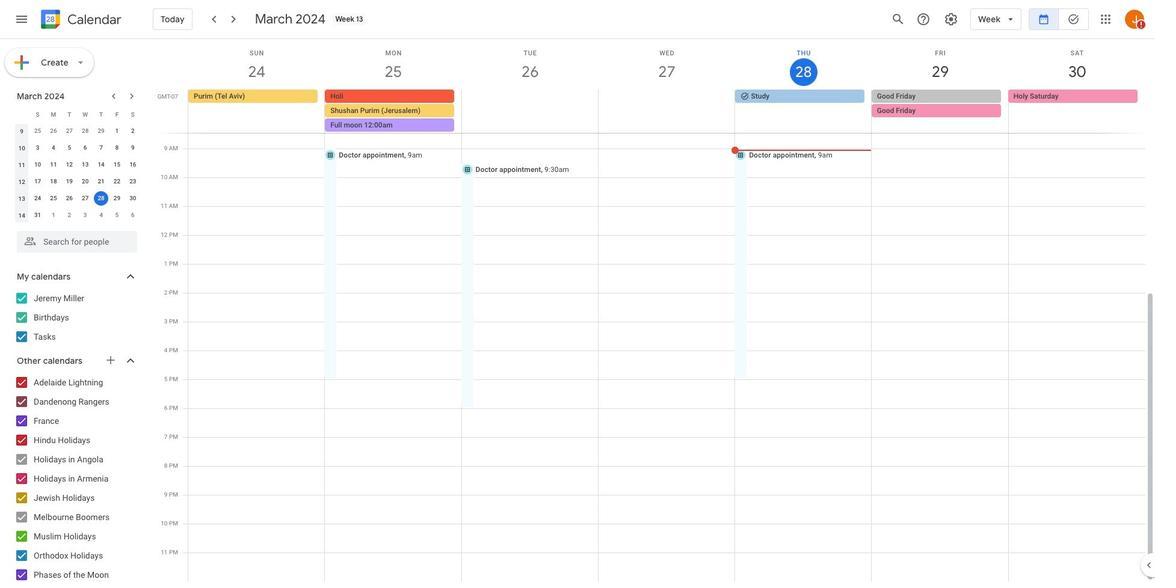Task type: vqa. For each thing, say whether or not it's contained in the screenshot.
July 2 element
no



Task type: locate. For each thing, give the bounding box(es) containing it.
april 2 element
[[62, 208, 77, 223]]

row group
[[14, 123, 141, 224]]

grid
[[154, 39, 1156, 583]]

6 element
[[78, 141, 92, 155]]

april 4 element
[[94, 208, 108, 223]]

other calendars list
[[2, 373, 149, 583]]

15 element
[[110, 158, 124, 172]]

row group inside march 2024 grid
[[14, 123, 141, 224]]

april 6 element
[[126, 208, 140, 223]]

27 element
[[78, 191, 92, 206]]

april 3 element
[[78, 208, 92, 223]]

16 element
[[126, 158, 140, 172]]

cell
[[325, 90, 462, 133], [462, 90, 598, 133], [598, 90, 735, 133], [872, 90, 1009, 133], [93, 190, 109, 207]]

26 element
[[62, 191, 77, 206]]

21 element
[[94, 175, 108, 189]]

main drawer image
[[14, 12, 29, 26]]

february 27 element
[[62, 124, 77, 138]]

28, today element
[[94, 191, 108, 206]]

31 element
[[30, 208, 45, 223]]

5 element
[[62, 141, 77, 155]]

30 element
[[126, 191, 140, 206]]

10 element
[[30, 158, 45, 172]]

column header
[[14, 106, 30, 123]]

cell inside march 2024 grid
[[93, 190, 109, 207]]

settings menu image
[[944, 12, 959, 26]]

april 1 element
[[46, 208, 61, 223]]

9 element
[[126, 141, 140, 155]]

row
[[183, 90, 1156, 133], [14, 106, 141, 123], [14, 123, 141, 140], [14, 140, 141, 156], [14, 156, 141, 173], [14, 173, 141, 190], [14, 190, 141, 207], [14, 207, 141, 224]]

25 element
[[46, 191, 61, 206]]

calendar element
[[39, 7, 121, 34]]

my calendars list
[[2, 289, 149, 347]]

3 element
[[30, 141, 45, 155]]

29 element
[[110, 191, 124, 206]]

None search field
[[0, 226, 149, 253]]

24 element
[[30, 191, 45, 206]]

7 element
[[94, 141, 108, 155]]

march 2024 grid
[[11, 106, 141, 224]]

february 25 element
[[30, 124, 45, 138]]

1 element
[[110, 124, 124, 138]]

heading
[[65, 12, 121, 27]]

12 element
[[62, 158, 77, 172]]



Task type: describe. For each thing, give the bounding box(es) containing it.
4 element
[[46, 141, 61, 155]]

february 26 element
[[46, 124, 61, 138]]

Search for people text field
[[24, 231, 130, 253]]

14 element
[[94, 158, 108, 172]]

22 element
[[110, 175, 124, 189]]

2 element
[[126, 124, 140, 138]]

11 element
[[46, 158, 61, 172]]

april 5 element
[[110, 208, 124, 223]]

add other calendars image
[[105, 354, 117, 367]]

19 element
[[62, 175, 77, 189]]

18 element
[[46, 175, 61, 189]]

column header inside march 2024 grid
[[14, 106, 30, 123]]

heading inside calendar element
[[65, 12, 121, 27]]

20 element
[[78, 175, 92, 189]]

17 element
[[30, 175, 45, 189]]

13 element
[[78, 158, 92, 172]]

23 element
[[126, 175, 140, 189]]

february 28 element
[[78, 124, 92, 138]]

february 29 element
[[94, 124, 108, 138]]

8 element
[[110, 141, 124, 155]]



